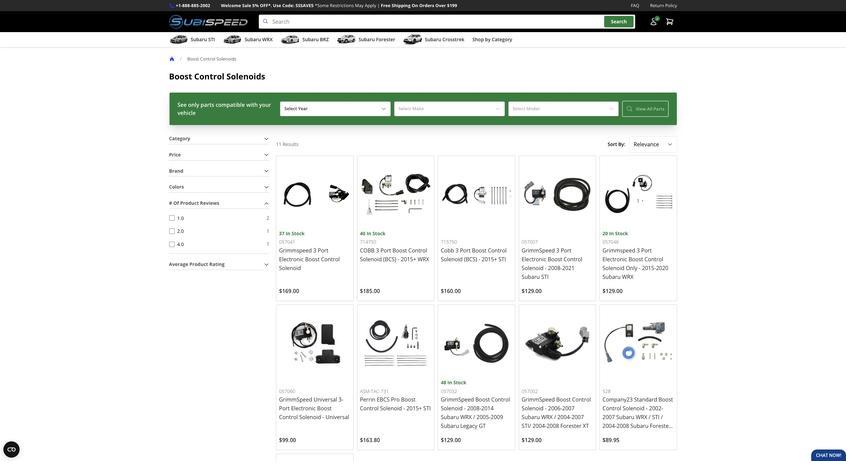 Task type: locate. For each thing, give the bounding box(es) containing it.
grimmspeed inside the 057002 grimmspeed boost control solenoid - 2006-2007 subaru wrx / 2004-2007 sti/ 2004-2008 forester xt
[[522, 396, 555, 403]]

subaru wrx
[[245, 36, 273, 43]]

boost inside 37 in stock 057041 grimmspeed 3 port electronic boost control solenoid
[[305, 255, 320, 263]]

boost inside the 40 in stock 714750 cobb 3 port boost control solenoid (bcs) - 2015+ wrx
[[393, 247, 407, 254]]

stock inside 48 in stock 057032 grimmspeed boost control solenoid  - 2008-2014 subaru wrx / 2005-2009 subaru legacy gt
[[454, 379, 467, 386]]

cobb 3 port boost control solenoid (bcs) - 2015+ wrx image
[[360, 158, 432, 230]]

2 horizontal spatial forester
[[650, 422, 671, 430]]

0 horizontal spatial xt
[[583, 422, 589, 430]]

stock up the 057041
[[292, 230, 305, 237]]

1 vertical spatial 1
[[267, 241, 269, 247]]

port inside the 40 in stock 714750 cobb 3 port boost control solenoid (bcs) - 2015+ wrx
[[381, 247, 391, 254]]

pro
[[391, 396, 400, 403]]

in right '40'
[[367, 230, 372, 237]]

2 horizontal spatial 2004-
[[603, 422, 617, 430]]

3 inside 20 in stock 057046 grimmspeed 3 port electronic boost control solenoid only - 2015-2020 subaru wrx
[[637, 247, 640, 254]]

subaru forester button
[[337, 34, 395, 47]]

asm-
[[360, 388, 371, 394]]

forester left a subaru crosstrek thumbnail image
[[376, 36, 395, 43]]

0 vertical spatial product
[[180, 200, 199, 206]]

37
[[279, 230, 285, 237]]

2008 inside the 057002 grimmspeed boost control solenoid - 2006-2007 subaru wrx / 2004-2007 sti/ 2004-2008 forester xt
[[547, 422, 559, 430]]

1 grimmspeed from the left
[[279, 247, 312, 254]]

legacy
[[461, 422, 478, 430]]

- inside 48 in stock 057032 grimmspeed boost control solenoid  - 2008-2014 subaru wrx / 2005-2009 subaru legacy gt
[[464, 405, 466, 412]]

forester inside "528 company23 standard boost control solenoid - 2002- 2007 subaru wrx / sti / 2004-2008 subaru forester xt"
[[650, 422, 671, 430]]

grimmspeed boost control solenoid  - 2008-2014 subaru wrx / 2005-2009 subaru legacy gt image
[[441, 308, 513, 379]]

electronic down 057046
[[603, 256, 628, 263]]

2014
[[482, 405, 494, 412]]

electronic down the 057041
[[279, 255, 304, 263]]

1 horizontal spatial 2008-
[[548, 264, 563, 272]]

off*.
[[260, 2, 272, 8]]

1 3 from the left
[[313, 247, 317, 254]]

1 vertical spatial product
[[190, 261, 208, 267]]

average
[[169, 261, 188, 267]]

subaru brz button
[[281, 34, 329, 47]]

1 vertical spatial 2008-
[[468, 405, 482, 412]]

4 3 from the left
[[557, 247, 560, 254]]

2008 down 2006-
[[547, 422, 559, 430]]

in right 37
[[286, 230, 291, 237]]

2006-
[[548, 405, 563, 412]]

2002-
[[650, 405, 664, 412]]

in for cobb 3 port boost control solenoid (bcs) - 2015+ wrx
[[367, 230, 372, 237]]

grimmspeed down the 057041
[[279, 247, 312, 254]]

1 horizontal spatial 2004-
[[558, 413, 572, 421]]

1 down 2
[[267, 228, 269, 234]]

1 1 from the top
[[267, 228, 269, 234]]

control inside 37 in stock 057041 grimmspeed 3 port electronic boost control solenoid
[[321, 255, 340, 263]]

3 for grimmspeed 3 port electronic boost control solenoid
[[313, 247, 317, 254]]

2008-
[[548, 264, 563, 272], [468, 405, 482, 412]]

grimmspeed boost control solenoid - 2006-2007 subaru wrx / 2004-2007 sti/ 2004-2008 forester xt image
[[522, 308, 594, 379]]

solenoid inside cobb 3 port boost control solenoid (bcs) - 2015+ sti
[[441, 255, 463, 263]]

sti/
[[522, 422, 531, 430]]

1 (bcs) from the left
[[383, 255, 397, 263]]

grimmspeed inside 20 in stock 057046 grimmspeed 3 port electronic boost control solenoid only - 2015-2020 subaru wrx
[[603, 247, 636, 254]]

electronic
[[279, 255, 304, 263], [522, 255, 547, 263], [603, 256, 628, 263], [291, 405, 316, 412]]

policy
[[666, 2, 677, 8]]

0 horizontal spatial (bcs)
[[383, 255, 397, 263]]

2015+ inside the 40 in stock 714750 cobb 3 port boost control solenoid (bcs) - 2015+ wrx
[[401, 255, 417, 263]]

grimmspeed down 057007
[[522, 247, 555, 254]]

stock up 057032
[[454, 379, 467, 386]]

2 3 from the left
[[376, 247, 379, 254]]

3 3 from the left
[[456, 247, 459, 254]]

- inside cobb 3 port boost control solenoid (bcs) - 2015+ sti
[[479, 255, 481, 263]]

2008 for wrx
[[547, 422, 559, 430]]

faq
[[631, 2, 640, 8]]

in
[[286, 230, 291, 237], [367, 230, 372, 237], [610, 230, 614, 237], [448, 379, 452, 386]]

057060 grimmspeed universal 3- port electronic boost control solenoid - universal
[[279, 388, 349, 421]]

universal
[[314, 396, 337, 403], [326, 413, 349, 421]]

forester inside the 057002 grimmspeed boost control solenoid - 2006-2007 subaru wrx / 2004-2007 sti/ 2004-2008 forester xt
[[561, 422, 582, 430]]

electronic inside grimmspeed 3 port electronic boost control solenoid - 2008-2021 subaru sti
[[522, 255, 547, 263]]

company23 standard boost control solenoid - 2002-2007 subaru wrx / sti / 2004-2008 subaru forester xt image
[[603, 308, 674, 379]]

forester
[[376, 36, 395, 43], [561, 422, 582, 430], [650, 422, 671, 430]]

product right of
[[180, 200, 199, 206]]

cobb
[[360, 247, 375, 254]]

stock inside 37 in stock 057041 grimmspeed 3 port electronic boost control solenoid
[[292, 230, 305, 237]]

control
[[200, 56, 216, 62], [194, 71, 225, 82], [409, 247, 427, 254], [488, 247, 507, 254], [321, 255, 340, 263], [564, 255, 583, 263], [645, 256, 664, 263], [492, 396, 510, 403], [573, 396, 591, 403], [360, 405, 379, 412], [603, 405, 622, 412], [279, 413, 298, 421]]

electronic down 057007
[[522, 255, 547, 263]]

1 horizontal spatial xt
[[603, 431, 609, 439]]

xt inside "528 company23 standard boost control solenoid - 2002- 2007 subaru wrx / sti / 2004-2008 subaru forester xt"
[[603, 431, 609, 439]]

universal down 3-
[[326, 413, 349, 421]]

wrx inside subaru wrx dropdown button
[[262, 36, 273, 43]]

port inside 20 in stock 057046 grimmspeed 3 port electronic boost control solenoid only - 2015-2020 subaru wrx
[[642, 247, 652, 254]]

in inside 48 in stock 057032 grimmspeed boost control solenoid  - 2008-2014 subaru wrx / 2005-2009 subaru legacy gt
[[448, 379, 452, 386]]

*some restrictions may apply | free shipping on orders over $199
[[315, 2, 457, 8]]

boost inside 48 in stock 057032 grimmspeed boost control solenoid  - 2008-2014 subaru wrx / 2005-2009 subaru legacy gt
[[476, 396, 490, 403]]

forester down 2002-
[[650, 422, 671, 430]]

solenoids up with
[[227, 71, 265, 82]]

electronic down 057060
[[291, 405, 316, 412]]

Select Make button
[[394, 102, 505, 116]]

2 (bcs) from the left
[[464, 255, 477, 263]]

button image
[[650, 18, 658, 26]]

port inside 37 in stock 057041 grimmspeed 3 port electronic boost control solenoid
[[318, 247, 329, 254]]

category
[[169, 135, 190, 142]]

in inside 20 in stock 057046 grimmspeed 3 port electronic boost control solenoid only - 2015-2020 subaru wrx
[[610, 230, 614, 237]]

universal left 3-
[[314, 396, 337, 403]]

select... image
[[668, 142, 673, 147]]

057007
[[522, 239, 538, 245]]

home image
[[169, 56, 175, 62]]

1
[[267, 228, 269, 234], [267, 241, 269, 247]]

2 1 from the top
[[267, 241, 269, 247]]

2020
[[656, 264, 669, 272]]

in right the 20
[[610, 230, 614, 237]]

20
[[603, 230, 608, 237]]

control inside grimmspeed 3 port electronic boost control solenoid - 2008-2021 subaru sti
[[564, 255, 583, 263]]

port
[[318, 247, 329, 254], [381, 247, 391, 254], [460, 247, 471, 254], [561, 247, 572, 254], [642, 247, 652, 254], [279, 405, 290, 412]]

2 grimmspeed from the left
[[603, 247, 636, 254]]

528 company23 standard boost control solenoid - 2002- 2007 subaru wrx / sti / 2004-2008 subaru forester xt
[[603, 388, 674, 439]]

1 horizontal spatial (bcs)
[[464, 255, 477, 263]]

grimmspeed for grimmspeed 3 port electronic boost control solenoid
[[279, 247, 312, 254]]

faq link
[[631, 2, 640, 9]]

cobb 3 port boost control solenoid (bcs) - 2015+ sti image
[[441, 158, 513, 230]]

5%
[[252, 2, 259, 8]]

grimmspeed
[[279, 247, 312, 254], [603, 247, 636, 254]]

boost inside grimmspeed 3 port electronic boost control solenoid - 2008-2021 subaru sti
[[548, 255, 563, 263]]

11 results
[[276, 141, 299, 147]]

solenoid inside asm-tac-731 perrin ebcs pro boost control solenoid - 2015+ sti
[[380, 405, 402, 412]]

boost inside 057060 grimmspeed universal 3- port electronic boost control solenoid - universal
[[317, 405, 332, 412]]

057041
[[279, 239, 295, 245]]

vehicle
[[178, 109, 196, 117]]

sti inside asm-tac-731 perrin ebcs pro boost control solenoid - 2015+ sti
[[424, 405, 431, 412]]

2008- inside grimmspeed 3 port electronic boost control solenoid - 2008-2021 subaru sti
[[548, 264, 563, 272]]

# of product reviews button
[[169, 198, 269, 208]]

Select Model button
[[509, 102, 619, 116]]

search input field
[[259, 15, 636, 29]]

solenoid inside 48 in stock 057032 grimmspeed boost control solenoid  - 2008-2014 subaru wrx / 2005-2009 subaru legacy gt
[[441, 405, 463, 412]]

- inside 20 in stock 057046 grimmspeed 3 port electronic boost control solenoid only - 2015-2020 subaru wrx
[[639, 264, 641, 272]]

electronic inside 057060 grimmspeed universal 3- port electronic boost control solenoid - universal
[[291, 405, 316, 412]]

subaru inside the 057002 grimmspeed boost control solenoid - 2006-2007 subaru wrx / 2004-2007 sti/ 2004-2008 forester xt
[[522, 413, 540, 421]]

grimmspeed 3 port electronic boost control solenoid - 2008-2021 subaru sti image
[[522, 158, 594, 230]]

3 inside the 40 in stock 714750 cobb 3 port boost control solenoid (bcs) - 2015+ wrx
[[376, 247, 379, 254]]

3
[[313, 247, 317, 254], [376, 247, 379, 254], [456, 247, 459, 254], [557, 247, 560, 254], [637, 247, 640, 254]]

stock up '714750'
[[373, 230, 386, 237]]

sssave5
[[296, 2, 314, 8]]

sti
[[208, 36, 215, 43], [499, 255, 506, 263], [542, 273, 549, 281], [424, 405, 431, 412], [653, 413, 660, 421]]

subaru
[[191, 36, 207, 43], [245, 36, 261, 43], [303, 36, 319, 43], [359, 36, 375, 43], [425, 36, 442, 43], [522, 273, 540, 281], [603, 273, 621, 281], [441, 413, 459, 421], [522, 413, 540, 421], [617, 413, 635, 421], [441, 422, 459, 430], [631, 422, 649, 430]]

731
[[381, 388, 389, 394]]

solenoid inside 057060 grimmspeed universal 3- port electronic boost control solenoid - universal
[[299, 413, 321, 421]]

stock for grimmspeed boost control solenoid  - 2008-2014 subaru wrx / 2005-2009 subaru legacy gt
[[454, 379, 467, 386]]

restrictions
[[330, 2, 354, 8]]

2015+ inside asm-tac-731 perrin ebcs pro boost control solenoid - 2015+ sti
[[407, 405, 422, 412]]

2004- up $89.95
[[603, 422, 617, 430]]

-
[[398, 255, 400, 263], [479, 255, 481, 263], [545, 264, 547, 272], [639, 264, 641, 272], [404, 405, 405, 412], [464, 405, 466, 412], [545, 405, 547, 412], [646, 405, 648, 412], [323, 413, 324, 421]]

colors button
[[169, 182, 269, 192]]

crosstrek
[[443, 36, 465, 43]]

product left rating
[[190, 261, 208, 267]]

1 horizontal spatial 2008
[[617, 422, 629, 430]]

1 vertical spatial solenoids
[[227, 71, 265, 82]]

control inside 20 in stock 057046 grimmspeed 3 port electronic boost control solenoid only - 2015-2020 subaru wrx
[[645, 256, 664, 263]]

2004-
[[558, 413, 572, 421], [533, 422, 547, 430], [603, 422, 617, 430]]

boost inside 20 in stock 057046 grimmspeed 3 port electronic boost control solenoid only - 2015-2020 subaru wrx
[[629, 256, 644, 263]]

grimmspeed
[[522, 247, 555, 254], [279, 396, 312, 403], [441, 396, 474, 403], [522, 396, 555, 403]]

wrx inside "528 company23 standard boost control solenoid - 2002- 2007 subaru wrx / sti / 2004-2008 subaru forester xt"
[[636, 413, 648, 421]]

0 vertical spatial 2008-
[[548, 264, 563, 272]]

3 for grimmspeed 3 port electronic boost control solenoid only - 2015-2020 subaru wrx
[[637, 247, 640, 254]]

grimmspeed inside 057060 grimmspeed universal 3- port electronic boost control solenoid - universal
[[279, 396, 312, 403]]

2004- right sti/
[[533, 422, 547, 430]]

2004- down 2006-
[[558, 413, 572, 421]]

1 vertical spatial universal
[[326, 413, 349, 421]]

3 for cobb 3 port boost control solenoid (bcs) - 2015+ wrx
[[376, 247, 379, 254]]

shop
[[473, 36, 484, 43]]

subaru inside grimmspeed 3 port electronic boost control solenoid - 2008-2021 subaru sti
[[522, 273, 540, 281]]

asm-tac-731 perrin ebcs pro boost control solenoid - 2015+ sti
[[360, 388, 431, 412]]

+1-
[[176, 2, 182, 8]]

3 inside 37 in stock 057041 grimmspeed 3 port electronic boost control solenoid
[[313, 247, 317, 254]]

2007
[[563, 405, 575, 412], [572, 413, 584, 421], [603, 413, 615, 421]]

0 horizontal spatial 2008-
[[468, 405, 482, 412]]

0 horizontal spatial 2008
[[547, 422, 559, 430]]

2 2008 from the left
[[617, 422, 629, 430]]

0 vertical spatial 1
[[267, 228, 269, 234]]

sti inside "528 company23 standard boost control solenoid - 2002- 2007 subaru wrx / sti / 2004-2008 subaru forester xt"
[[653, 413, 660, 421]]

/
[[180, 55, 182, 63], [474, 413, 475, 421], [554, 413, 556, 421], [649, 413, 651, 421], [661, 413, 663, 421]]

0 horizontal spatial forester
[[376, 36, 395, 43]]

1 2008 from the left
[[547, 422, 559, 430]]

2008 inside "528 company23 standard boost control solenoid - 2002- 2007 subaru wrx / sti / 2004-2008 subaru forester xt"
[[617, 422, 629, 430]]

welcome sale 5% off*. use code: sssave5
[[221, 2, 314, 8]]

0 horizontal spatial grimmspeed
[[279, 247, 312, 254]]

2008 up $89.95
[[617, 422, 629, 430]]

boost
[[187, 56, 199, 62], [169, 71, 192, 82], [393, 247, 407, 254], [472, 247, 487, 254], [305, 255, 320, 263], [548, 255, 563, 263], [629, 256, 644, 263], [401, 396, 416, 403], [476, 396, 490, 403], [557, 396, 571, 403], [659, 396, 674, 403], [317, 405, 332, 412]]

price button
[[169, 150, 269, 160]]

boost control solenoids down boost control solenoids link
[[169, 71, 265, 82]]

control inside the 057002 grimmspeed boost control solenoid - 2006-2007 subaru wrx / 2004-2007 sti/ 2004-2008 forester xt
[[573, 396, 591, 403]]

sti inside dropdown button
[[208, 36, 215, 43]]

solenoid inside the 057002 grimmspeed boost control solenoid - 2006-2007 subaru wrx / 2004-2007 sti/ 2004-2008 forester xt
[[522, 405, 544, 412]]

grimmspeed down 057032
[[441, 396, 474, 403]]

by:
[[619, 141, 626, 147]]

5 3 from the left
[[637, 247, 640, 254]]

wrx inside 20 in stock 057046 grimmspeed 3 port electronic boost control solenoid only - 2015-2020 subaru wrx
[[622, 273, 634, 281]]

2004- for subaru
[[533, 422, 547, 430]]

grimmspeed down 057002
[[522, 396, 555, 403]]

in right 48
[[448, 379, 452, 386]]

stock inside the 40 in stock 714750 cobb 3 port boost control solenoid (bcs) - 2015+ wrx
[[373, 230, 386, 237]]

057002 grimmspeed boost control solenoid - 2006-2007 subaru wrx / 2004-2007 sti/ 2004-2008 forester xt
[[522, 388, 591, 430]]

2015-
[[642, 264, 656, 272]]

0 vertical spatial xt
[[583, 422, 589, 430]]

*some
[[315, 2, 329, 8]]

wrx inside the 40 in stock 714750 cobb 3 port boost control solenoid (bcs) - 2015+ wrx
[[418, 255, 429, 263]]

may
[[355, 2, 364, 8]]

sti inside grimmspeed 3 port electronic boost control solenoid - 2008-2021 subaru sti
[[542, 273, 549, 281]]

boost inside "528 company23 standard boost control solenoid - 2002- 2007 subaru wrx / sti / 2004-2008 subaru forester xt"
[[659, 396, 674, 403]]

1 horizontal spatial grimmspeed
[[603, 247, 636, 254]]

stock for grimmspeed 3 port electronic boost control solenoid only - 2015-2020 subaru wrx
[[616, 230, 628, 237]]

grimmspeed universal 3-port electronic boost control solenoid - universal image
[[279, 308, 351, 379]]

boost control solenoids down subaru sti
[[187, 56, 237, 62]]

- inside 057060 grimmspeed universal 3- port electronic boost control solenoid - universal
[[323, 413, 324, 421]]

Select... button
[[630, 136, 677, 153]]

in inside 37 in stock 057041 grimmspeed 3 port electronic boost control solenoid
[[286, 230, 291, 237]]

1 left the 057041
[[267, 241, 269, 247]]

solenoids down a subaru wrx thumbnail image
[[217, 56, 237, 62]]

standard
[[635, 396, 658, 403]]

product inside dropdown button
[[190, 261, 208, 267]]

port inside grimmspeed 3 port electronic boost control solenoid - 2008-2021 subaru sti
[[561, 247, 572, 254]]

category button
[[169, 134, 269, 144]]

2008
[[547, 422, 559, 430], [617, 422, 629, 430]]

grimmspeed down 057060
[[279, 396, 312, 403]]

1 horizontal spatial forester
[[561, 422, 582, 430]]

2004- inside "528 company23 standard boost control solenoid - 2002- 2007 subaru wrx / sti / 2004-2008 subaru forester xt"
[[603, 422, 617, 430]]

0 horizontal spatial 2004-
[[533, 422, 547, 430]]

stock up 057046
[[616, 230, 628, 237]]

return
[[651, 2, 665, 8]]

in inside the 40 in stock 714750 cobb 3 port boost control solenoid (bcs) - 2015+ wrx
[[367, 230, 372, 237]]

forester down 2006-
[[561, 422, 582, 430]]

4.0
[[177, 241, 184, 247]]

control inside the 40 in stock 714750 cobb 3 port boost control solenoid (bcs) - 2015+ wrx
[[409, 247, 427, 254]]

/ inside 48 in stock 057032 grimmspeed boost control solenoid  - 2008-2014 subaru wrx / 2005-2009 subaru legacy gt
[[474, 413, 475, 421]]

stock for grimmspeed 3 port electronic boost control solenoid
[[292, 230, 305, 237]]

1 for 2.0
[[267, 228, 269, 234]]

grimmspeed inside 37 in stock 057041 grimmspeed 3 port electronic boost control solenoid
[[279, 247, 312, 254]]

48 in stock 057032 grimmspeed boost control solenoid  - 2008-2014 subaru wrx / 2005-2009 subaru legacy gt
[[441, 379, 510, 430]]

boost inside cobb 3 port boost control solenoid (bcs) - 2015+ sti
[[472, 247, 487, 254]]

grimmspeed down 057046
[[603, 247, 636, 254]]

1 vertical spatial xt
[[603, 431, 609, 439]]



Task type: describe. For each thing, give the bounding box(es) containing it.
open widget image
[[3, 441, 20, 458]]

- inside the 40 in stock 714750 cobb 3 port boost control solenoid (bcs) - 2015+ wrx
[[398, 255, 400, 263]]

2009
[[491, 413, 503, 421]]

(bcs) inside the 40 in stock 714750 cobb 3 port boost control solenoid (bcs) - 2015+ wrx
[[383, 255, 397, 263]]

2008- inside 48 in stock 057032 grimmspeed boost control solenoid  - 2008-2014 subaru wrx / 2005-2009 subaru legacy gt
[[468, 405, 482, 412]]

Select Year button
[[280, 102, 391, 116]]

port inside 057060 grimmspeed universal 3- port electronic boost control solenoid - universal
[[279, 405, 290, 412]]

wrx inside the 057002 grimmspeed boost control solenoid - 2006-2007 subaru wrx / 2004-2007 sti/ 2004-2008 forester xt
[[542, 413, 553, 421]]

3-
[[339, 396, 344, 403]]

subaru brz
[[303, 36, 329, 43]]

# of product reviews
[[169, 200, 219, 206]]

528
[[603, 388, 611, 394]]

sale
[[242, 2, 251, 8]]

4.0 button
[[169, 242, 175, 247]]

product inside dropdown button
[[180, 200, 199, 206]]

$185.00
[[360, 287, 380, 295]]

of
[[173, 200, 179, 206]]

in for grimmspeed 3 port electronic boost control solenoid only - 2015-2020 subaru wrx
[[610, 230, 614, 237]]

free
[[381, 2, 391, 8]]

40 in stock 714750 cobb 3 port boost control solenoid (bcs) - 2015+ wrx
[[360, 230, 429, 263]]

control inside asm-tac-731 perrin ebcs pro boost control solenoid - 2015+ sti
[[360, 405, 379, 412]]

subaru sti button
[[169, 34, 215, 47]]

2008 for subaru
[[617, 422, 629, 430]]

- inside asm-tac-731 perrin ebcs pro boost control solenoid - 2015+ sti
[[404, 405, 405, 412]]

only
[[626, 264, 638, 272]]

885-
[[191, 2, 200, 8]]

in for grimmspeed 3 port electronic boost control solenoid
[[286, 230, 291, 237]]

grimmspeed 3 port electronic boost control solenoid image
[[279, 158, 351, 230]]

057002
[[522, 388, 538, 394]]

return policy
[[651, 2, 677, 8]]

2.0 button
[[169, 228, 175, 234]]

1.0
[[177, 215, 184, 221]]

37 in stock 057041 grimmspeed 3 port electronic boost control solenoid
[[279, 230, 340, 272]]

select make image
[[495, 106, 501, 112]]

control inside 057060 grimmspeed universal 3- port electronic boost control solenoid - universal
[[279, 413, 298, 421]]

/ inside the 057002 grimmspeed boost control solenoid - 2006-2007 subaru wrx / 2004-2007 sti/ 2004-2008 forester xt
[[554, 413, 556, 421]]

select year image
[[381, 106, 387, 112]]

subaru crosstrek
[[425, 36, 465, 43]]

- inside "528 company23 standard boost control solenoid - 2002- 2007 subaru wrx / sti / 2004-2008 subaru forester xt"
[[646, 405, 648, 412]]

electronic inside 20 in stock 057046 grimmspeed 3 port electronic boost control solenoid only - 2015-2020 subaru wrx
[[603, 256, 628, 263]]

parts
[[201, 101, 214, 109]]

apply
[[365, 2, 376, 8]]

orders
[[419, 2, 435, 8]]

perrin ebcs pro boost control solenoid - 2015+ sti image
[[360, 308, 432, 379]]

a subaru sti thumbnail image image
[[169, 35, 188, 45]]

on
[[412, 2, 418, 8]]

1 vertical spatial boost control solenoids
[[169, 71, 265, 82]]

1 for 4.0
[[267, 241, 269, 247]]

2021
[[563, 264, 575, 272]]

stock for cobb 3 port boost control solenoid (bcs) - 2015+ wrx
[[373, 230, 386, 237]]

2005-
[[477, 413, 491, 421]]

solenoid inside 37 in stock 057041 grimmspeed 3 port electronic boost control solenoid
[[279, 264, 301, 272]]

- inside grimmspeed 3 port electronic boost control solenoid - 2008-2021 subaru sti
[[545, 264, 547, 272]]

48
[[441, 379, 447, 386]]

(bcs) inside cobb 3 port boost control solenoid (bcs) - 2015+ sti
[[464, 255, 477, 263]]

- inside the 057002 grimmspeed boost control solenoid - 2006-2007 subaru wrx / 2004-2007 sti/ 2004-2008 forester xt
[[545, 405, 547, 412]]

company23
[[603, 396, 633, 403]]

grimmspeed for grimmspeed 3 port electronic boost control solenoid only - 2015-2020 subaru wrx
[[603, 247, 636, 254]]

reviews
[[200, 200, 219, 206]]

search
[[611, 18, 627, 25]]

$129.00 for grimmspeed boost control solenoid - 2006-2007 subaru wrx / 2004-2007 sti/ 2004-2008 forester xt
[[522, 436, 542, 444]]

714750
[[360, 239, 376, 245]]

solenoid inside "528 company23 standard boost control solenoid - 2002- 2007 subaru wrx / sti / 2004-2008 subaru forester xt"
[[623, 405, 645, 412]]

subispeed logo image
[[169, 15, 248, 29]]

wrx inside 48 in stock 057032 grimmspeed boost control solenoid  - 2008-2014 subaru wrx / 2005-2009 subaru legacy gt
[[461, 413, 472, 421]]

0 vertical spatial solenoids
[[217, 56, 237, 62]]

solenoid inside the 40 in stock 714750 cobb 3 port boost control solenoid (bcs) - 2015+ wrx
[[360, 255, 382, 263]]

057032
[[441, 388, 457, 394]]

subaru forester
[[359, 36, 395, 43]]

solenoid inside grimmspeed 3 port electronic boost control solenoid - 2008-2021 subaru sti
[[522, 264, 544, 272]]

subaru inside 20 in stock 057046 grimmspeed 3 port electronic boost control solenoid only - 2015-2020 subaru wrx
[[603, 273, 621, 281]]

888-
[[182, 2, 191, 8]]

715750
[[441, 239, 457, 245]]

subaru crosstrek button
[[404, 34, 465, 47]]

grimmspeed inside 48 in stock 057032 grimmspeed boost control solenoid  - 2008-2014 subaru wrx / 2005-2009 subaru legacy gt
[[441, 396, 474, 403]]

$99.00
[[279, 436, 296, 444]]

in for grimmspeed boost control solenoid  - 2008-2014 subaru wrx / 2005-2009 subaru legacy gt
[[448, 379, 452, 386]]

2015+ inside cobb 3 port boost control solenoid (bcs) - 2015+ sti
[[482, 255, 497, 263]]

price
[[169, 151, 181, 158]]

port inside cobb 3 port boost control solenoid (bcs) - 2015+ sti
[[460, 247, 471, 254]]

sort by:
[[608, 141, 626, 147]]

shop by category
[[473, 36, 513, 43]]

a subaru brz thumbnail image image
[[281, 35, 300, 45]]

$129.00 for grimmspeed boost control solenoid  - 2008-2014 subaru wrx / 2005-2009 subaru legacy gt
[[441, 436, 461, 444]]

select model image
[[610, 106, 615, 112]]

+1-888-885-2002
[[176, 2, 210, 8]]

forester inside dropdown button
[[376, 36, 395, 43]]

057060
[[279, 388, 295, 394]]

a subaru forester thumbnail image image
[[337, 35, 356, 45]]

|
[[378, 2, 380, 8]]

tac-
[[371, 388, 381, 394]]

results
[[283, 141, 299, 147]]

control inside cobb 3 port boost control solenoid (bcs) - 2015+ sti
[[488, 247, 507, 254]]

control inside "528 company23 standard boost control solenoid - 2002- 2007 subaru wrx / sti / 2004-2008 subaru forester xt"
[[603, 405, 622, 412]]

electronic inside 37 in stock 057041 grimmspeed 3 port electronic boost control solenoid
[[279, 255, 304, 263]]

xt inside the 057002 grimmspeed boost control solenoid - 2006-2007 subaru wrx / 2004-2007 sti/ 2004-2008 forester xt
[[583, 422, 589, 430]]

ebcs
[[377, 396, 390, 403]]

$89.95
[[603, 436, 620, 444]]

057046
[[603, 239, 619, 245]]

solenoid inside 20 in stock 057046 grimmspeed 3 port electronic boost control solenoid only - 2015-2020 subaru wrx
[[603, 264, 625, 272]]

cobb 3 port boost control solenoid (bcs) - 2015+ sti
[[441, 247, 507, 263]]

a subaru wrx thumbnail image image
[[223, 35, 242, 45]]

gt
[[479, 422, 486, 430]]

2007 inside "528 company23 standard boost control solenoid - 2002- 2007 subaru wrx / sti / 2004-2008 subaru forester xt"
[[603, 413, 615, 421]]

search button
[[605, 16, 634, 27]]

boost inside asm-tac-731 perrin ebcs pro boost control solenoid - 2015+ sti
[[401, 396, 416, 403]]

compatible
[[216, 101, 245, 109]]

brand button
[[169, 166, 269, 176]]

2004- for 2007
[[603, 422, 617, 430]]

grimmspeed inside grimmspeed 3 port electronic boost control solenoid - 2008-2021 subaru sti
[[522, 247, 555, 254]]

welcome
[[221, 2, 241, 8]]

average product rating button
[[169, 259, 269, 270]]

$129.00 for grimmspeed 3 port electronic boost control solenoid - 2008-2021 subaru sti
[[522, 287, 542, 295]]

over
[[436, 2, 446, 8]]

0 vertical spatial boost control solenoids
[[187, 56, 237, 62]]

a subaru crosstrek thumbnail image image
[[404, 35, 422, 45]]

3 inside grimmspeed 3 port electronic boost control solenoid - 2008-2021 subaru sti
[[557, 247, 560, 254]]

$160.00
[[441, 287, 461, 295]]

see only parts compatible with your vehicle
[[178, 101, 271, 117]]

code:
[[282, 2, 295, 8]]

boost control solenoids link
[[187, 56, 242, 62]]

0 vertical spatial universal
[[314, 396, 337, 403]]

subaru sti
[[191, 36, 215, 43]]

grimmspeed 3 port electronic boost control solenoid - 2008-2021 subaru sti
[[522, 247, 583, 281]]

shop by category button
[[473, 34, 513, 47]]

1.0 button
[[169, 215, 175, 221]]

sti inside cobb 3 port boost control solenoid (bcs) - 2015+ sti
[[499, 255, 506, 263]]

return policy link
[[651, 2, 677, 9]]

subaru wrx button
[[223, 34, 273, 47]]

3 inside cobb 3 port boost control solenoid (bcs) - 2015+ sti
[[456, 247, 459, 254]]

2
[[267, 215, 269, 221]]

boost inside the 057002 grimmspeed boost control solenoid - 2006-2007 subaru wrx / 2004-2007 sti/ 2004-2008 forester xt
[[557, 396, 571, 403]]

control inside 48 in stock 057032 grimmspeed boost control solenoid  - 2008-2014 subaru wrx / 2005-2009 subaru legacy gt
[[492, 396, 510, 403]]

colors
[[169, 184, 184, 190]]

grimmspeed 3 port electronic boost control solenoid only - 2015-2020 subaru wrx image
[[603, 158, 674, 230]]

see
[[178, 101, 187, 109]]

brand
[[169, 168, 183, 174]]

$199
[[447, 2, 457, 8]]

40
[[360, 230, 366, 237]]

sort
[[608, 141, 618, 147]]

2002
[[200, 2, 210, 8]]

$129.00 for grimmspeed 3 port electronic boost control solenoid only - 2015-2020 subaru wrx
[[603, 287, 623, 295]]

$169.00
[[279, 287, 299, 295]]

brz
[[320, 36, 329, 43]]

cobb
[[441, 247, 454, 254]]



Task type: vqa. For each thing, say whether or not it's contained in the screenshot.
option
no



